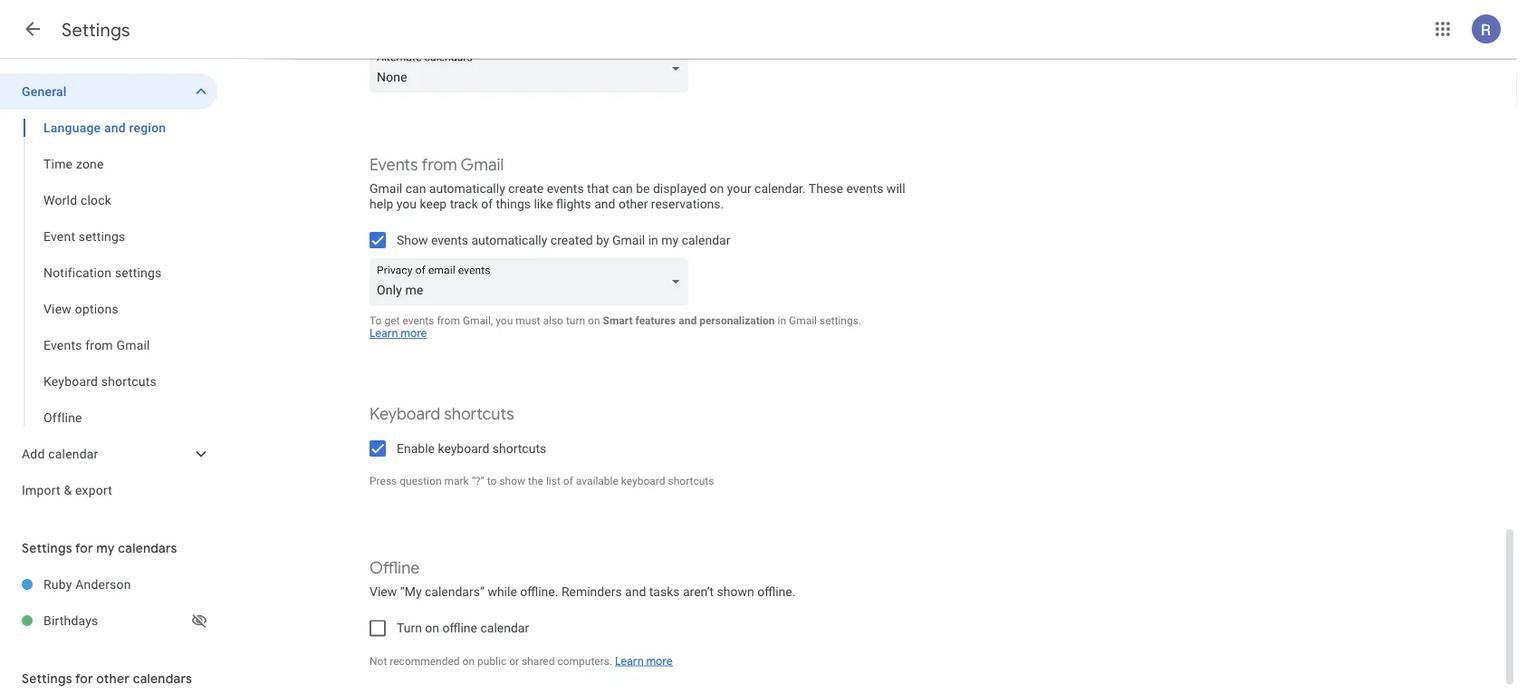 Task type: vqa. For each thing, say whether or not it's contained in the screenshot.
Settings related to Settings
yes



Task type: describe. For each thing, give the bounding box(es) containing it.
events from gmail
[[43, 338, 150, 352]]

from for events from gmail
[[85, 338, 113, 352]]

the
[[528, 475, 544, 488]]

1 can from the left
[[406, 182, 426, 197]]

from for events from gmail gmail can automatically create events that can be displayed on your calendar. these events will help you keep track of things like flights and other reservations.
[[422, 155, 457, 176]]

and left region on the left of the page
[[104, 120, 126, 135]]

settings.
[[820, 314, 862, 327]]

turn
[[397, 621, 422, 636]]

calendars for settings for my calendars
[[118, 540, 177, 556]]

other inside events from gmail gmail can automatically create events that can be displayed on your calendar. these events will help you keep track of things like flights and other reservations.
[[619, 197, 648, 212]]

1 vertical spatial of
[[563, 475, 573, 488]]

tree containing general
[[0, 73, 217, 508]]

automatically inside events from gmail gmail can automatically create events that can be displayed on your calendar. these events will help you keep track of things like flights and other reservations.
[[429, 182, 505, 197]]

also
[[543, 314, 564, 327]]

not recommended on public or shared computers. learn more
[[370, 655, 673, 668]]

available
[[576, 475, 619, 488]]

or
[[509, 655, 519, 668]]

on inside events from gmail gmail can automatically create events that can be displayed on your calendar. these events will help you keep track of things like flights and other reservations.
[[710, 182, 724, 197]]

options
[[75, 301, 119, 316]]

notification settings
[[43, 265, 162, 280]]

list
[[546, 475, 561, 488]]

offline
[[443, 621, 478, 636]]

offline for offline
[[43, 410, 82, 425]]

to
[[487, 475, 497, 488]]

birthdays link
[[43, 603, 188, 639]]

view inside offline view "my calendars" while offline. reminders and tasks aren't shown offline.
[[370, 585, 397, 600]]

show
[[500, 475, 526, 488]]

your
[[727, 182, 752, 197]]

be
[[636, 182, 650, 197]]

computers.
[[558, 655, 613, 668]]

get
[[385, 314, 400, 327]]

calendars"
[[425, 585, 485, 600]]

events inside to get events from gmail, you must also turn on smart features and personalization in gmail settings. learn more
[[403, 314, 434, 327]]

1 vertical spatial keyboard
[[370, 404, 440, 425]]

1 vertical spatial my
[[96, 540, 115, 556]]

calendar.
[[755, 182, 806, 197]]

add
[[22, 446, 45, 461]]

calendar inside tree
[[48, 446, 98, 461]]

to get events from gmail, you must also turn on smart features and personalization in gmail settings. learn more
[[370, 314, 862, 341]]

enable
[[397, 441, 435, 456]]

gmail,
[[463, 314, 493, 327]]

import
[[22, 482, 61, 497]]

"my
[[400, 585, 422, 600]]

1 vertical spatial automatically
[[472, 233, 548, 248]]

gmail up track
[[461, 155, 504, 176]]

language and region
[[43, 120, 166, 135]]

show
[[397, 233, 428, 248]]

1 horizontal spatial keyboard shortcuts
[[370, 404, 515, 425]]

region
[[129, 120, 166, 135]]

event
[[43, 229, 75, 244]]

settings for my calendars
[[22, 540, 177, 556]]

offline for offline view "my calendars" while offline. reminders and tasks aren't shown offline.
[[370, 558, 420, 579]]

tasks
[[649, 585, 680, 600]]

go back image
[[22, 18, 43, 40]]

created
[[551, 233, 593, 248]]

events left 'will'
[[847, 182, 884, 197]]

time
[[43, 156, 73, 171]]

settings for settings
[[62, 18, 130, 41]]

1 offline. from the left
[[520, 585, 559, 600]]

gmail left keep
[[370, 182, 402, 197]]

events from gmail gmail can automatically create events that can be displayed on your calendar. these events will help you keep track of things like flights and other reservations.
[[370, 155, 906, 212]]

add calendar
[[22, 446, 98, 461]]

events for events from gmail
[[43, 338, 82, 352]]

things
[[496, 197, 531, 212]]

reminders
[[562, 585, 622, 600]]

help
[[370, 197, 394, 212]]

shown
[[717, 585, 755, 600]]

recommended
[[390, 655, 460, 668]]

zone
[[76, 156, 104, 171]]

&
[[64, 482, 72, 497]]

turn
[[566, 314, 585, 327]]

enable keyboard shortcuts
[[397, 441, 547, 456]]

while
[[488, 585, 517, 600]]

0 vertical spatial keyboard shortcuts
[[43, 374, 157, 389]]

0 vertical spatial in
[[648, 233, 659, 248]]

that
[[587, 182, 609, 197]]

export
[[75, 482, 112, 497]]

group containing language and region
[[0, 110, 217, 436]]

question
[[400, 475, 442, 488]]

1 horizontal spatial calendar
[[481, 621, 529, 636]]

import & export
[[22, 482, 112, 497]]

events right show
[[431, 233, 468, 248]]

track
[[450, 197, 478, 212]]

settings heading
[[62, 18, 130, 41]]

0 horizontal spatial view
[[43, 301, 72, 316]]



Task type: locate. For each thing, give the bounding box(es) containing it.
other right that
[[619, 197, 648, 212]]

can
[[406, 182, 426, 197], [613, 182, 633, 197]]

shortcuts inside group
[[101, 374, 157, 389]]

for for my
[[75, 540, 93, 556]]

0 vertical spatial offline
[[43, 410, 82, 425]]

events right the get
[[403, 314, 434, 327]]

0 horizontal spatial learn
[[370, 327, 398, 341]]

more inside to get events from gmail, you must also turn on smart features and personalization in gmail settings. learn more
[[401, 327, 427, 341]]

keyboard shortcuts up enable
[[370, 404, 515, 425]]

offline view "my calendars" while offline. reminders and tasks aren't shown offline.
[[370, 558, 796, 600]]

group
[[0, 110, 217, 436]]

0 vertical spatial you
[[397, 197, 417, 212]]

of
[[481, 197, 493, 212], [563, 475, 573, 488]]

you
[[397, 197, 417, 212], [496, 314, 513, 327]]

1 horizontal spatial keyboard
[[370, 404, 440, 425]]

for
[[75, 540, 93, 556], [75, 670, 93, 687]]

settings for settings for other calendars
[[22, 670, 72, 687]]

0 horizontal spatial keyboard
[[438, 441, 490, 456]]

settings
[[62, 18, 130, 41], [22, 540, 72, 556], [22, 670, 72, 687]]

learn inside to get events from gmail, you must also turn on smart features and personalization in gmail settings. learn more
[[370, 327, 398, 341]]

0 vertical spatial other
[[619, 197, 648, 212]]

clock
[[81, 193, 111, 207]]

time zone
[[43, 156, 104, 171]]

0 vertical spatial view
[[43, 301, 72, 316]]

settings up "notification settings"
[[79, 229, 125, 244]]

settings for settings for my calendars
[[22, 540, 72, 556]]

0 vertical spatial from
[[422, 155, 457, 176]]

1 vertical spatial keyboard
[[621, 475, 666, 488]]

calendar
[[682, 233, 731, 248], [48, 446, 98, 461], [481, 621, 529, 636]]

gmail
[[461, 155, 504, 176], [370, 182, 402, 197], [613, 233, 645, 248], [789, 314, 817, 327], [116, 338, 150, 352]]

create
[[509, 182, 544, 197]]

offline
[[43, 410, 82, 425], [370, 558, 420, 579]]

show events automatically created by gmail in my calendar
[[397, 233, 731, 248]]

1 vertical spatial you
[[496, 314, 513, 327]]

0 vertical spatial calendar
[[682, 233, 731, 248]]

of inside events from gmail gmail can automatically create events that can be displayed on your calendar. these events will help you keep track of things like flights and other reservations.
[[481, 197, 493, 212]]

1 horizontal spatial other
[[619, 197, 648, 212]]

keyboard up enable
[[370, 404, 440, 425]]

can left be
[[613, 182, 633, 197]]

1 horizontal spatial more
[[646, 655, 673, 668]]

0 vertical spatial learn
[[370, 327, 398, 341]]

from up keep
[[422, 155, 457, 176]]

on inside not recommended on public or shared computers. learn more
[[463, 655, 475, 668]]

for up ruby anderson on the left bottom of page
[[75, 540, 93, 556]]

world clock
[[43, 193, 111, 207]]

1 vertical spatial in
[[778, 314, 786, 327]]

keyboard
[[438, 441, 490, 456], [621, 475, 666, 488]]

0 vertical spatial settings
[[62, 18, 130, 41]]

1 vertical spatial offline
[[370, 558, 420, 579]]

gmail inside to get events from gmail, you must also turn on smart features and personalization in gmail settings. learn more
[[789, 314, 817, 327]]

0 horizontal spatial calendar
[[48, 446, 98, 461]]

view options
[[43, 301, 119, 316]]

2 horizontal spatial calendar
[[682, 233, 731, 248]]

0 horizontal spatial my
[[96, 540, 115, 556]]

general tree item
[[0, 73, 217, 110]]

0 horizontal spatial keyboard
[[43, 374, 98, 389]]

0 vertical spatial my
[[662, 233, 679, 248]]

offline up "my at the left
[[370, 558, 420, 579]]

events
[[547, 182, 584, 197], [847, 182, 884, 197], [431, 233, 468, 248], [403, 314, 434, 327]]

will
[[887, 182, 906, 197]]

you inside events from gmail gmail can automatically create events that can be displayed on your calendar. these events will help you keep track of things like flights and other reservations.
[[397, 197, 417, 212]]

0 vertical spatial learn more link
[[370, 327, 427, 341]]

and inside offline view "my calendars" while offline. reminders and tasks aren't shown offline.
[[625, 585, 646, 600]]

features
[[636, 314, 676, 327]]

of right track
[[481, 197, 493, 212]]

offline. right shown
[[758, 585, 796, 600]]

like
[[534, 197, 553, 212]]

from inside events from gmail gmail can automatically create events that can be displayed on your calendar. these events will help you keep track of things like flights and other reservations.
[[422, 155, 457, 176]]

offline up add calendar
[[43, 410, 82, 425]]

1 horizontal spatial learn more link
[[615, 655, 673, 668]]

2 can from the left
[[613, 182, 633, 197]]

0 horizontal spatial other
[[96, 670, 130, 687]]

from inside to get events from gmail, you must also turn on smart features and personalization in gmail settings. learn more
[[437, 314, 460, 327]]

tree
[[0, 73, 217, 508]]

0 vertical spatial automatically
[[429, 182, 505, 197]]

0 vertical spatial for
[[75, 540, 93, 556]]

view left "my at the left
[[370, 585, 397, 600]]

can right help
[[406, 182, 426, 197]]

for for other
[[75, 670, 93, 687]]

settings for other calendars
[[22, 670, 192, 687]]

1 horizontal spatial events
[[370, 155, 418, 176]]

gmail down options
[[116, 338, 150, 352]]

settings for my calendars tree
[[0, 566, 217, 639]]

keyboard shortcuts down 'events from gmail'
[[43, 374, 157, 389]]

language
[[43, 120, 101, 135]]

for down birthdays
[[75, 670, 93, 687]]

settings up general tree item
[[62, 18, 130, 41]]

1 for from the top
[[75, 540, 93, 556]]

my down reservations.
[[662, 233, 679, 248]]

flights
[[556, 197, 591, 212]]

1 horizontal spatial learn
[[615, 655, 644, 668]]

0 horizontal spatial keyboard shortcuts
[[43, 374, 157, 389]]

0 horizontal spatial of
[[481, 197, 493, 212]]

smart
[[603, 314, 633, 327]]

notification
[[43, 265, 112, 280]]

1 horizontal spatial offline.
[[758, 585, 796, 600]]

2 vertical spatial from
[[85, 338, 113, 352]]

settings up ruby
[[22, 540, 72, 556]]

1 vertical spatial keyboard shortcuts
[[370, 404, 515, 425]]

birthdays tree item
[[0, 603, 217, 639]]

1 vertical spatial calendars
[[133, 670, 192, 687]]

and right flights
[[595, 197, 616, 212]]

press question mark "?" to show the list of available keyboard shortcuts
[[370, 475, 714, 488]]

from left gmail,
[[437, 314, 460, 327]]

by
[[596, 233, 609, 248]]

public
[[478, 655, 507, 668]]

1 horizontal spatial of
[[563, 475, 573, 488]]

view
[[43, 301, 72, 316], [370, 585, 397, 600]]

0 horizontal spatial more
[[401, 327, 427, 341]]

automatically down things
[[472, 233, 548, 248]]

other
[[619, 197, 648, 212], [96, 670, 130, 687]]

from down options
[[85, 338, 113, 352]]

more right the get
[[401, 327, 427, 341]]

ruby
[[43, 577, 72, 592]]

events for events from gmail gmail can automatically create events that can be displayed on your calendar. these events will help you keep track of things like flights and other reservations.
[[370, 155, 418, 176]]

settings up options
[[115, 265, 162, 280]]

keyboard
[[43, 374, 98, 389], [370, 404, 440, 425]]

1 vertical spatial more
[[646, 655, 673, 668]]

and right features
[[679, 314, 697, 327]]

automatically left create
[[429, 182, 505, 197]]

2 vertical spatial calendar
[[481, 621, 529, 636]]

more
[[401, 327, 427, 341], [646, 655, 673, 668]]

reservations.
[[651, 197, 724, 212]]

None field
[[370, 46, 696, 93], [370, 259, 696, 306], [370, 46, 696, 93], [370, 259, 696, 306]]

and inside to get events from gmail, you must also turn on smart features and personalization in gmail settings. learn more
[[679, 314, 697, 327]]

1 vertical spatial settings
[[115, 265, 162, 280]]

settings
[[79, 229, 125, 244], [115, 265, 162, 280]]

0 vertical spatial events
[[370, 155, 418, 176]]

settings for event settings
[[79, 229, 125, 244]]

from
[[422, 155, 457, 176], [437, 314, 460, 327], [85, 338, 113, 352]]

press
[[370, 475, 397, 488]]

1 vertical spatial other
[[96, 670, 130, 687]]

learn
[[370, 327, 398, 341], [615, 655, 644, 668]]

displayed
[[653, 182, 707, 197]]

you inside to get events from gmail, you must also turn on smart features and personalization in gmail settings. learn more
[[496, 314, 513, 327]]

in inside to get events from gmail, you must also turn on smart features and personalization in gmail settings. learn more
[[778, 314, 786, 327]]

0 horizontal spatial learn more link
[[370, 327, 427, 341]]

keep
[[420, 197, 447, 212]]

1 horizontal spatial you
[[496, 314, 513, 327]]

2 for from the top
[[75, 670, 93, 687]]

my up anderson
[[96, 540, 115, 556]]

settings for notification settings
[[115, 265, 162, 280]]

and inside events from gmail gmail can automatically create events that can be displayed on your calendar. these events will help you keep track of things like flights and other reservations.
[[595, 197, 616, 212]]

0 vertical spatial keyboard
[[43, 374, 98, 389]]

of right list
[[563, 475, 573, 488]]

settings down birthdays
[[22, 670, 72, 687]]

you right help
[[397, 197, 417, 212]]

these
[[809, 182, 844, 197]]

aren't
[[683, 585, 714, 600]]

world
[[43, 193, 77, 207]]

0 vertical spatial keyboard
[[438, 441, 490, 456]]

not
[[370, 655, 387, 668]]

mark
[[444, 475, 469, 488]]

more down the tasks
[[646, 655, 673, 668]]

1 vertical spatial settings
[[22, 540, 72, 556]]

general
[[22, 84, 67, 99]]

1 vertical spatial calendar
[[48, 446, 98, 461]]

calendars down birthdays link
[[133, 670, 192, 687]]

1 vertical spatial events
[[43, 338, 82, 352]]

other down birthdays link
[[96, 670, 130, 687]]

0 horizontal spatial in
[[648, 233, 659, 248]]

0 horizontal spatial offline.
[[520, 585, 559, 600]]

0 horizontal spatial events
[[43, 338, 82, 352]]

1 vertical spatial from
[[437, 314, 460, 327]]

anderson
[[75, 577, 131, 592]]

ruby anderson tree item
[[0, 566, 217, 603]]

keyboard down 'events from gmail'
[[43, 374, 98, 389]]

in down reservations.
[[648, 233, 659, 248]]

must
[[516, 314, 540, 327]]

events up help
[[370, 155, 418, 176]]

1 horizontal spatial keyboard
[[621, 475, 666, 488]]

and left the tasks
[[625, 585, 646, 600]]

keyboard up mark
[[438, 441, 490, 456]]

events inside events from gmail gmail can automatically create events that can be displayed on your calendar. these events will help you keep track of things like flights and other reservations.
[[370, 155, 418, 176]]

"?"
[[472, 475, 485, 488]]

to
[[370, 314, 382, 327]]

learn more link
[[370, 327, 427, 341], [615, 655, 673, 668]]

offline. right while in the bottom left of the page
[[520, 585, 559, 600]]

events left that
[[547, 182, 584, 197]]

calendars for settings for other calendars
[[133, 670, 192, 687]]

and
[[104, 120, 126, 135], [595, 197, 616, 212], [679, 314, 697, 327], [625, 585, 646, 600]]

1 vertical spatial view
[[370, 585, 397, 600]]

shared
[[522, 655, 555, 668]]

1 horizontal spatial in
[[778, 314, 786, 327]]

0 horizontal spatial you
[[397, 197, 417, 212]]

events
[[370, 155, 418, 176], [43, 338, 82, 352]]

0 vertical spatial of
[[481, 197, 493, 212]]

1 horizontal spatial offline
[[370, 558, 420, 579]]

automatically
[[429, 182, 505, 197], [472, 233, 548, 248]]

offline.
[[520, 585, 559, 600], [758, 585, 796, 600]]

ruby anderson
[[43, 577, 131, 592]]

gmail right by
[[613, 233, 645, 248]]

turn on offline calendar
[[397, 621, 529, 636]]

1 horizontal spatial my
[[662, 233, 679, 248]]

1 horizontal spatial view
[[370, 585, 397, 600]]

calendar up &
[[48, 446, 98, 461]]

personalization
[[700, 314, 775, 327]]

offline inside offline view "my calendars" while offline. reminders and tasks aren't shown offline.
[[370, 558, 420, 579]]

0 vertical spatial calendars
[[118, 540, 177, 556]]

my
[[662, 233, 679, 248], [96, 540, 115, 556]]

event settings
[[43, 229, 125, 244]]

gmail left settings.
[[789, 314, 817, 327]]

learn more link left gmail,
[[370, 327, 427, 341]]

1 vertical spatial learn
[[615, 655, 644, 668]]

0 vertical spatial more
[[401, 327, 427, 341]]

calendars up ruby anderson tree item
[[118, 540, 177, 556]]

view left options
[[43, 301, 72, 316]]

2 offline. from the left
[[758, 585, 796, 600]]

events down "view options"
[[43, 338, 82, 352]]

in right personalization
[[778, 314, 786, 327]]

keyboard right available
[[621, 475, 666, 488]]

offline inside group
[[43, 410, 82, 425]]

0 horizontal spatial can
[[406, 182, 426, 197]]

shortcuts
[[101, 374, 157, 389], [444, 404, 515, 425], [493, 441, 547, 456], [668, 475, 714, 488]]

1 vertical spatial for
[[75, 670, 93, 687]]

learn more link right the computers.
[[615, 655, 673, 668]]

0 vertical spatial settings
[[79, 229, 125, 244]]

1 horizontal spatial can
[[613, 182, 633, 197]]

calendar down reservations.
[[682, 233, 731, 248]]

on inside to get events from gmail, you must also turn on smart features and personalization in gmail settings. learn more
[[588, 314, 600, 327]]

2 vertical spatial settings
[[22, 670, 72, 687]]

0 horizontal spatial offline
[[43, 410, 82, 425]]

birthdays
[[43, 613, 98, 628]]

1 vertical spatial learn more link
[[615, 655, 673, 668]]

you left must
[[496, 314, 513, 327]]

calendar up 'or'
[[481, 621, 529, 636]]



